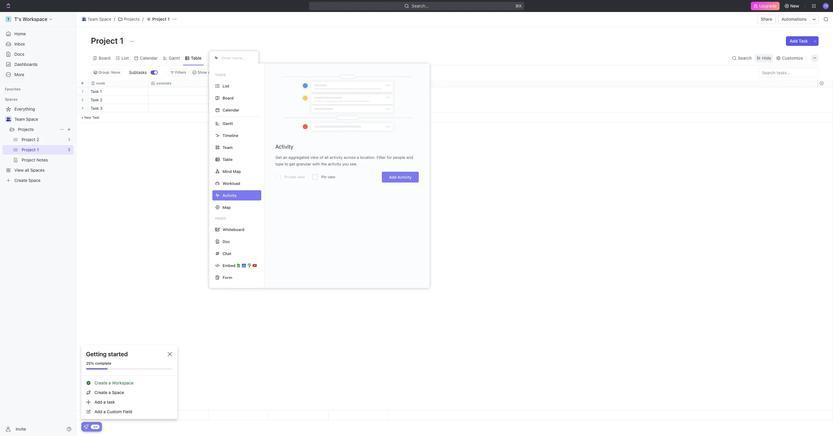 Task type: vqa. For each thing, say whether or not it's contained in the screenshot.
LinkedIn
no



Task type: locate. For each thing, give the bounding box(es) containing it.
0 vertical spatial projects
[[124, 17, 140, 22]]

0 horizontal spatial gantt
[[169, 55, 180, 61]]

2 to do cell from the top
[[209, 96, 269, 104]]

press space to select this row. row containing ‎task 1
[[89, 87, 389, 97]]

1 set priority image from the top
[[328, 88, 337, 97]]

0 vertical spatial table
[[191, 55, 202, 61]]

docs
[[14, 52, 24, 57]]

1/4
[[93, 426, 98, 429]]

1 vertical spatial ‎task
[[91, 98, 99, 102]]

1 / from the left
[[114, 17, 115, 22]]

1 vertical spatial create
[[95, 391, 107, 396]]

list up subtasks button
[[122, 55, 129, 61]]

1 do from the top
[[218, 90, 223, 94]]

1 inside the 1 2 3
[[82, 89, 83, 93]]

2 inside press space to select this row. row
[[100, 98, 102, 102]]

0 horizontal spatial projects
[[18, 127, 34, 132]]

1 horizontal spatial /
[[143, 17, 144, 22]]

0 vertical spatial to do cell
[[209, 87, 269, 95]]

0 vertical spatial team space
[[88, 17, 111, 22]]

press space to select this row. row
[[77, 87, 89, 96], [89, 87, 389, 97], [77, 96, 89, 104], [89, 96, 389, 105], [77, 104, 89, 113], [89, 104, 389, 114], [89, 411, 389, 421]]

table
[[191, 55, 202, 61], [223, 157, 233, 162]]

1 horizontal spatial 2
[[100, 98, 102, 102]]

add for add task
[[791, 38, 799, 44]]

to do cell for ‎task 1
[[209, 87, 269, 95]]

map right mind
[[233, 169, 241, 174]]

0 vertical spatial list
[[122, 55, 129, 61]]

space down create a workspace
[[112, 391, 124, 396]]

team right user group image at top
[[14, 117, 25, 122]]

2 horizontal spatial team
[[223, 145, 233, 150]]

add down for
[[389, 175, 397, 180]]

team down timeline
[[223, 145, 233, 150]]

projects link
[[116, 16, 141, 23], [18, 125, 57, 135]]

1 horizontal spatial list
[[223, 84, 230, 88]]

1 vertical spatial to do cell
[[209, 96, 269, 104]]

0 vertical spatial new
[[791, 3, 800, 8]]

3 to do from the top
[[212, 107, 223, 111]]

space inside sidebar navigation
[[26, 117, 38, 122]]

to for ‎task 2
[[212, 98, 217, 102]]

view right 'private'
[[297, 175, 305, 180]]

1 horizontal spatial project
[[152, 17, 167, 22]]

to do
[[212, 90, 223, 94], [212, 98, 223, 102], [212, 107, 223, 111]]

activity down the all
[[328, 162, 342, 167]]

1 vertical spatial activity
[[398, 175, 412, 180]]

0 horizontal spatial table
[[191, 55, 202, 61]]

add a task
[[95, 400, 115, 405]]

activity
[[276, 144, 294, 150], [398, 175, 412, 180]]

3 do from the top
[[218, 107, 223, 111]]

1 vertical spatial table
[[223, 157, 233, 162]]

projects inside sidebar navigation
[[18, 127, 34, 132]]

docs link
[[2, 50, 74, 59]]

invite
[[16, 427, 26, 432]]

search...
[[412, 3, 429, 8]]

list
[[122, 55, 129, 61], [223, 84, 230, 88]]

inbox link
[[2, 39, 74, 49]]

embed
[[223, 264, 236, 268]]

new
[[791, 3, 800, 8], [84, 116, 91, 120]]

2 set priority image from the top
[[328, 96, 337, 105]]

calendar
[[140, 55, 158, 61], [223, 108, 240, 112]]

gantt left table link
[[169, 55, 180, 61]]

1 vertical spatial to do
[[212, 98, 223, 102]]

0 horizontal spatial list
[[122, 55, 129, 61]]

new for new
[[791, 3, 800, 8]]

to do cell for task 3
[[209, 104, 269, 112]]

a up "task"
[[109, 391, 111, 396]]

a up create a space
[[109, 381, 111, 386]]

new inside button
[[791, 3, 800, 8]]

team space right user group icon
[[88, 17, 111, 22]]

1 vertical spatial team space
[[14, 117, 38, 122]]

2 vertical spatial space
[[112, 391, 124, 396]]

0 horizontal spatial view
[[297, 175, 305, 180]]

0 horizontal spatial team space link
[[14, 115, 73, 124]]

2 create from the top
[[95, 391, 107, 396]]

‎task down ‎task 1
[[91, 98, 99, 102]]

1 horizontal spatial map
[[233, 169, 241, 174]]

project 1
[[152, 17, 170, 22], [91, 36, 126, 46]]

list inside list link
[[122, 55, 129, 61]]

mind map
[[223, 169, 241, 174]]

2 vertical spatial to do
[[212, 107, 223, 111]]

0 horizontal spatial projects link
[[18, 125, 57, 135]]

tree
[[2, 105, 74, 186]]

1 vertical spatial gantt
[[223, 121, 233, 126]]

/
[[114, 17, 115, 22], [143, 17, 144, 22]]

pin view
[[322, 175, 336, 180]]

2 set priority element from the top
[[328, 96, 337, 105]]

3 down ‎task 2
[[100, 106, 102, 111]]

tree inside sidebar navigation
[[2, 105, 74, 186]]

0 vertical spatial ‎task
[[91, 89, 99, 94]]

0 vertical spatial task
[[800, 38, 809, 44]]

1 horizontal spatial activity
[[398, 175, 412, 180]]

project
[[152, 17, 167, 22], [91, 36, 118, 46]]

calendar up timeline
[[223, 108, 240, 112]]

task inside add task button
[[800, 38, 809, 44]]

2 left ‎task 2
[[82, 98, 84, 102]]

2 horizontal spatial view
[[328, 175, 336, 180]]

activity right the all
[[330, 155, 343, 160]]

2 for ‎task
[[100, 98, 102, 102]]

to do cell for ‎task 2
[[209, 96, 269, 104]]

2 ‎task from the top
[[91, 98, 99, 102]]

1 horizontal spatial 3
[[100, 106, 102, 111]]

board down tasks
[[223, 96, 234, 100]]

task up customize
[[800, 38, 809, 44]]

a down add a task
[[103, 410, 106, 415]]

row
[[89, 80, 389, 87]]

map up pages
[[223, 205, 231, 210]]

0 vertical spatial create
[[95, 381, 107, 386]]

cell
[[149, 87, 209, 95], [269, 87, 329, 95], [149, 96, 209, 104], [269, 96, 329, 104], [149, 104, 209, 112], [269, 104, 329, 112]]

view right the pin
[[328, 175, 336, 180]]

team space right user group image at top
[[14, 117, 38, 122]]

1 vertical spatial team
[[14, 117, 25, 122]]

view up with
[[311, 155, 319, 160]]

1 vertical spatial projects
[[18, 127, 34, 132]]

workload
[[223, 181, 240, 186]]

1 horizontal spatial table
[[223, 157, 233, 162]]

2 do from the top
[[218, 98, 223, 102]]

started
[[108, 351, 128, 358]]

set priority element for 2
[[328, 96, 337, 105]]

upgrade
[[760, 3, 777, 8]]

space right user group icon
[[99, 17, 111, 22]]

0 horizontal spatial space
[[26, 117, 38, 122]]

team
[[88, 17, 98, 22], [14, 117, 25, 122], [223, 145, 233, 150]]

a left "task"
[[103, 400, 106, 405]]

1 horizontal spatial new
[[791, 3, 800, 8]]

table link
[[190, 54, 202, 62]]

create a space
[[95, 391, 124, 396]]

1 to do from the top
[[212, 90, 223, 94]]

1 create from the top
[[95, 381, 107, 386]]

grid containing ‎task 1
[[77, 80, 834, 421]]

list down tasks
[[223, 84, 230, 88]]

3 set priority element from the top
[[328, 105, 337, 114]]

a up see.
[[357, 155, 359, 160]]

activity down 'and'
[[398, 175, 412, 180]]

the
[[321, 162, 327, 167]]

0 horizontal spatial activity
[[276, 144, 294, 150]]

0 horizontal spatial calendar
[[140, 55, 158, 61]]

view inside get an aggregated view of all activity across a location. filter for people and type to get granular with the activity you see.
[[311, 155, 319, 160]]

private view
[[285, 175, 305, 180]]

0 vertical spatial map
[[233, 169, 241, 174]]

1 horizontal spatial team space
[[88, 17, 111, 22]]

gantt up timeline
[[223, 121, 233, 126]]

2 to do from the top
[[212, 98, 223, 102]]

view
[[217, 55, 227, 61]]

0 vertical spatial do
[[218, 90, 223, 94]]

1
[[168, 17, 170, 22], [120, 36, 124, 46], [100, 89, 102, 94], [82, 89, 83, 93]]

board left list link in the top left of the page
[[99, 55, 111, 61]]

1 vertical spatial new
[[84, 116, 91, 120]]

customize button
[[775, 54, 806, 62]]

new down "task 3"
[[84, 116, 91, 120]]

‎task for ‎task 2
[[91, 98, 99, 102]]

task down "task 3"
[[92, 116, 100, 120]]

to do for task 3
[[212, 107, 223, 111]]

new up automations
[[791, 3, 800, 8]]

a for workspace
[[109, 381, 111, 386]]

grid
[[77, 80, 834, 421]]

2 vertical spatial do
[[218, 107, 223, 111]]

do
[[218, 90, 223, 94], [218, 98, 223, 102], [218, 107, 223, 111]]

task down ‎task 2
[[91, 106, 99, 111]]

table up show at the top of the page
[[191, 55, 202, 61]]

dashboards link
[[2, 60, 74, 69]]

1 to do cell from the top
[[209, 87, 269, 95]]

mind
[[223, 169, 232, 174]]

timeline
[[223, 133, 239, 138]]

press space to select this row. row containing 3
[[77, 104, 89, 113]]

add up customize
[[791, 38, 799, 44]]

add for add activity
[[389, 175, 397, 180]]

2 vertical spatial to do cell
[[209, 104, 269, 112]]

0 vertical spatial project
[[152, 17, 167, 22]]

tree containing team space
[[2, 105, 74, 186]]

0 horizontal spatial 2
[[82, 98, 84, 102]]

team right user group icon
[[88, 17, 98, 22]]

0 horizontal spatial /
[[114, 17, 115, 22]]

add down add a task
[[95, 410, 102, 415]]

1 horizontal spatial team space link
[[80, 16, 113, 23]]

1 vertical spatial task
[[91, 106, 99, 111]]

show closed button
[[190, 69, 222, 76]]

getting started
[[86, 351, 128, 358]]

1 vertical spatial list
[[223, 84, 230, 88]]

1 horizontal spatial view
[[311, 155, 319, 160]]

‎task for ‎task 1
[[91, 89, 99, 94]]

0 horizontal spatial project 1
[[91, 36, 126, 46]]

home link
[[2, 29, 74, 39]]

to do cell
[[209, 87, 269, 95], [209, 96, 269, 104], [209, 104, 269, 112]]

subtasks button
[[127, 68, 151, 77]]

create up add a task
[[95, 391, 107, 396]]

view button
[[209, 51, 229, 65]]

get an aggregated view of all activity across a location. filter for people and type to get granular with the activity you see.
[[276, 155, 414, 167]]

add
[[791, 38, 799, 44], [389, 175, 397, 180], [95, 400, 102, 405], [95, 410, 102, 415]]

3
[[100, 106, 102, 111], [82, 106, 84, 110]]

0 vertical spatial to do
[[212, 90, 223, 94]]

set priority element for 3
[[328, 105, 337, 114]]

2 inside the 1 2 3
[[82, 98, 84, 102]]

0 vertical spatial projects link
[[116, 16, 141, 23]]

space right user group image at top
[[26, 117, 38, 122]]

0 vertical spatial project 1
[[152, 17, 170, 22]]

1 horizontal spatial projects link
[[116, 16, 141, 23]]

activity up "an"
[[276, 144, 294, 150]]

0 vertical spatial team
[[88, 17, 98, 22]]

1 vertical spatial board
[[223, 96, 234, 100]]

map
[[233, 169, 241, 174], [223, 205, 231, 210]]

sidebar navigation
[[0, 12, 77, 437]]

1 2 3
[[82, 89, 84, 110]]

set priority element
[[328, 88, 337, 97], [328, 96, 337, 105], [328, 105, 337, 114]]

0 horizontal spatial team
[[14, 117, 25, 122]]

a inside get an aggregated view of all activity across a location. filter for people and type to get granular with the activity you see.
[[357, 155, 359, 160]]

task
[[800, 38, 809, 44], [91, 106, 99, 111], [92, 116, 100, 120]]

set priority image
[[328, 88, 337, 97], [328, 96, 337, 105]]

1 vertical spatial do
[[218, 98, 223, 102]]

onboarding checklist button image
[[84, 425, 89, 430]]

1 horizontal spatial project 1
[[152, 17, 170, 22]]

add inside button
[[791, 38, 799, 44]]

tasks
[[215, 73, 226, 77]]

0 horizontal spatial project
[[91, 36, 118, 46]]

get
[[276, 155, 282, 160]]

row group containing 1 2 3
[[77, 87, 89, 123]]

table up mind
[[223, 157, 233, 162]]

0 vertical spatial gantt
[[169, 55, 180, 61]]

row group
[[77, 87, 89, 123], [89, 87, 389, 123], [819, 87, 834, 123], [819, 411, 834, 421]]

2 vertical spatial task
[[92, 116, 100, 120]]

1 vertical spatial map
[[223, 205, 231, 210]]

0 horizontal spatial board
[[99, 55, 111, 61]]

view for private view
[[297, 175, 305, 180]]

calendar up subtasks button
[[140, 55, 158, 61]]

gantt
[[169, 55, 180, 61], [223, 121, 233, 126]]

1 vertical spatial space
[[26, 117, 38, 122]]

hide button
[[756, 54, 774, 62]]

1 set priority element from the top
[[328, 88, 337, 97]]

of
[[320, 155, 324, 160]]

0 horizontal spatial new
[[84, 116, 91, 120]]

1 horizontal spatial calendar
[[223, 108, 240, 112]]

1 vertical spatial activity
[[328, 162, 342, 167]]

activity
[[330, 155, 343, 160], [328, 162, 342, 167]]

1 horizontal spatial space
[[99, 17, 111, 22]]

2 up "task 3"
[[100, 98, 102, 102]]

an
[[283, 155, 288, 160]]

create up create a space
[[95, 381, 107, 386]]

to
[[212, 90, 217, 94], [212, 98, 217, 102], [212, 107, 217, 111], [285, 162, 288, 167]]

0 vertical spatial space
[[99, 17, 111, 22]]

create
[[95, 381, 107, 386], [95, 391, 107, 396]]

1 horizontal spatial board
[[223, 96, 234, 100]]

complete
[[95, 362, 111, 366]]

3 left "task 3"
[[82, 106, 84, 110]]

‎task up ‎task 2
[[91, 89, 99, 94]]

2 vertical spatial team
[[223, 145, 233, 150]]

projects
[[124, 17, 140, 22], [18, 127, 34, 132]]

0 horizontal spatial team space
[[14, 117, 38, 122]]

1 ‎task from the top
[[91, 89, 99, 94]]

1 vertical spatial projects link
[[18, 125, 57, 135]]

1 vertical spatial project
[[91, 36, 118, 46]]

3 to do cell from the top
[[209, 104, 269, 112]]

add left "task"
[[95, 400, 102, 405]]

favorites
[[5, 87, 21, 92]]

close image
[[168, 353, 172, 357]]



Task type: describe. For each thing, give the bounding box(es) containing it.
you
[[343, 162, 349, 167]]

25%
[[86, 362, 94, 366]]

view button
[[209, 54, 229, 62]]

1 horizontal spatial projects
[[124, 17, 140, 22]]

search button
[[731, 54, 754, 62]]

projects link inside tree
[[18, 125, 57, 135]]

show
[[198, 70, 207, 75]]

get
[[290, 162, 296, 167]]

0 vertical spatial activity
[[330, 155, 343, 160]]

1 horizontal spatial gantt
[[223, 121, 233, 126]]

private
[[285, 175, 296, 180]]

view for pin view
[[328, 175, 336, 180]]

set priority element for 1
[[328, 88, 337, 97]]

add task
[[791, 38, 809, 44]]

0 vertical spatial board
[[99, 55, 111, 61]]

getting
[[86, 351, 107, 358]]

type
[[276, 162, 284, 167]]

spaces
[[5, 97, 18, 102]]

all
[[325, 155, 329, 160]]

team space inside sidebar navigation
[[14, 117, 38, 122]]

closed
[[208, 70, 220, 75]]

2 for 1
[[82, 98, 84, 102]]

upgrade link
[[752, 2, 780, 10]]

to do for ‎task 2
[[212, 98, 223, 102]]

2 / from the left
[[143, 17, 144, 22]]

a for task
[[103, 400, 106, 405]]

doc
[[223, 239, 230, 244]]

add a custom field
[[95, 410, 132, 415]]

aggregated
[[289, 155, 310, 160]]

field
[[123, 410, 132, 415]]

a for space
[[109, 391, 111, 396]]

project 1 link
[[145, 16, 171, 23]]

with
[[313, 162, 320, 167]]

set priority image for 2
[[328, 96, 337, 105]]

task
[[107, 400, 115, 405]]

and
[[407, 155, 414, 160]]

share button
[[758, 14, 777, 24]]

to for task 3
[[212, 107, 217, 111]]

set priority image
[[328, 105, 337, 114]]

to inside get an aggregated view of all activity across a location. filter for people and type to get granular with the activity you see.
[[285, 162, 288, 167]]

do for 3
[[218, 107, 223, 111]]

search
[[739, 55, 753, 61]]

1 vertical spatial calendar
[[223, 108, 240, 112]]

#
[[81, 81, 84, 86]]

hide
[[763, 55, 772, 61]]

⌘k
[[516, 3, 522, 8]]

automations
[[782, 17, 808, 22]]

0 vertical spatial calendar
[[140, 55, 158, 61]]

0 horizontal spatial map
[[223, 205, 231, 210]]

onboarding checklist button element
[[84, 425, 89, 430]]

user group image
[[6, 118, 11, 121]]

automations button
[[779, 15, 811, 24]]

inbox
[[14, 41, 25, 47]]

press space to select this row. row containing 2
[[77, 96, 89, 104]]

for
[[387, 155, 392, 160]]

chat
[[223, 252, 232, 256]]

see.
[[350, 162, 358, 167]]

Search tasks... text field
[[759, 68, 819, 77]]

0 vertical spatial team space link
[[80, 16, 113, 23]]

team inside sidebar navigation
[[14, 117, 25, 122]]

board link
[[98, 54, 111, 62]]

home
[[14, 31, 26, 36]]

customize
[[783, 55, 804, 61]]

‎task 2
[[91, 98, 102, 102]]

subtasks
[[129, 70, 147, 75]]

create for create a space
[[95, 391, 107, 396]]

1 vertical spatial project 1
[[91, 36, 126, 46]]

workspace
[[112, 381, 134, 386]]

create for create a workspace
[[95, 381, 107, 386]]

new button
[[783, 1, 804, 11]]

a for custom
[[103, 410, 106, 415]]

show closed
[[198, 70, 220, 75]]

share
[[762, 17, 773, 22]]

0 horizontal spatial 3
[[82, 106, 84, 110]]

press space to select this row. row containing ‎task 2
[[89, 96, 389, 105]]

new task
[[84, 116, 100, 120]]

create a workspace
[[95, 381, 134, 386]]

task for new task
[[92, 116, 100, 120]]

add for add a task
[[95, 400, 102, 405]]

1 vertical spatial team space link
[[14, 115, 73, 124]]

granular
[[297, 162, 312, 167]]

people
[[393, 155, 406, 160]]

list link
[[120, 54, 129, 62]]

gantt link
[[168, 54, 180, 62]]

dashboards
[[14, 62, 38, 67]]

to do for ‎task 1
[[212, 90, 223, 94]]

0 vertical spatial activity
[[276, 144, 294, 150]]

‎task 1
[[91, 89, 102, 94]]

2 horizontal spatial space
[[112, 391, 124, 396]]

form
[[223, 276, 232, 280]]

add task button
[[787, 36, 812, 46]]

pin
[[322, 175, 327, 180]]

filter
[[377, 155, 386, 160]]

1 horizontal spatial team
[[88, 17, 98, 22]]

custom
[[107, 410, 122, 415]]

set priority image for 1
[[328, 88, 337, 97]]

pages
[[215, 217, 226, 221]]

across
[[344, 155, 356, 160]]

location.
[[360, 155, 376, 160]]

whiteboard
[[223, 227, 245, 232]]

task for add task
[[800, 38, 809, 44]]

do for 1
[[218, 90, 223, 94]]

add activity
[[389, 175, 412, 180]]

row group containing ‎task 1
[[89, 87, 389, 123]]

to for ‎task 1
[[212, 90, 217, 94]]

task inside press space to select this row. row
[[91, 106, 99, 111]]

press space to select this row. row containing task 3
[[89, 104, 389, 114]]

add for add a custom field
[[95, 410, 102, 415]]

Enter name... field
[[221, 55, 254, 61]]

press space to select this row. row containing 1
[[77, 87, 89, 96]]

25% complete
[[86, 362, 111, 366]]

favorites button
[[2, 86, 23, 93]]

user group image
[[82, 18, 86, 21]]

new for new task
[[84, 116, 91, 120]]

do for 2
[[218, 98, 223, 102]]

calendar link
[[139, 54, 158, 62]]

task 3
[[91, 106, 102, 111]]



